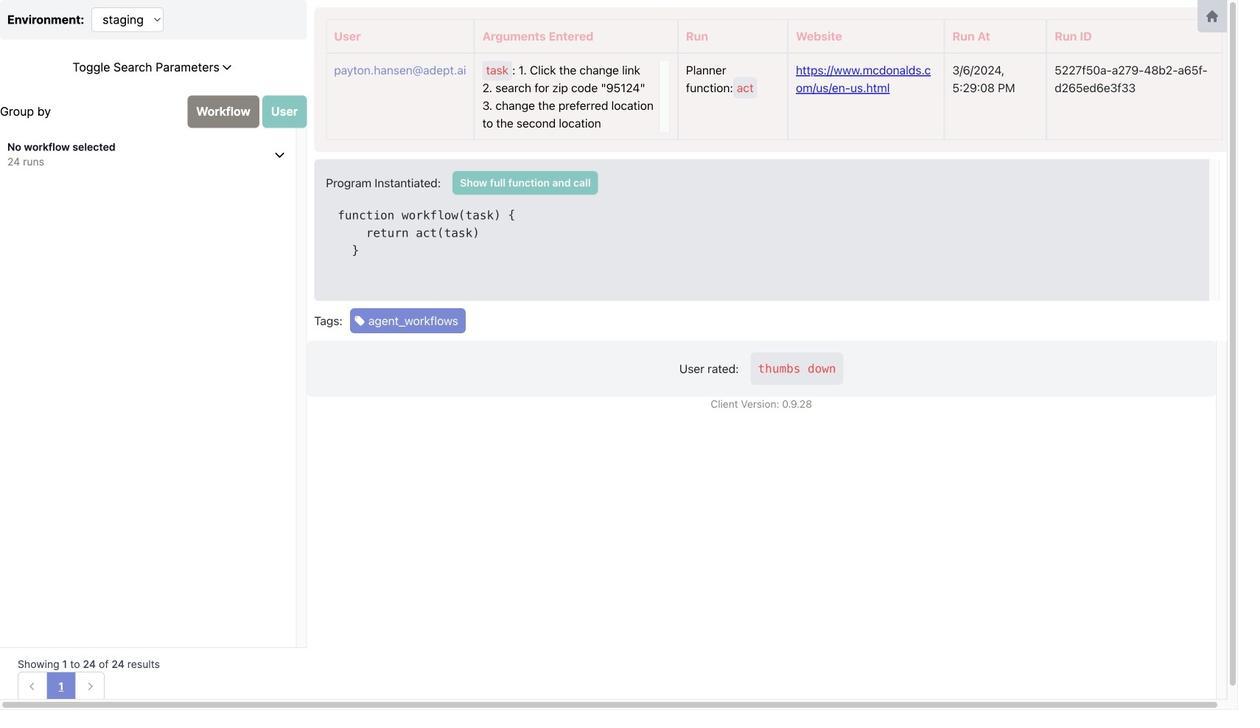 Task type: locate. For each thing, give the bounding box(es) containing it.
pagination element
[[18, 672, 105, 701]]



